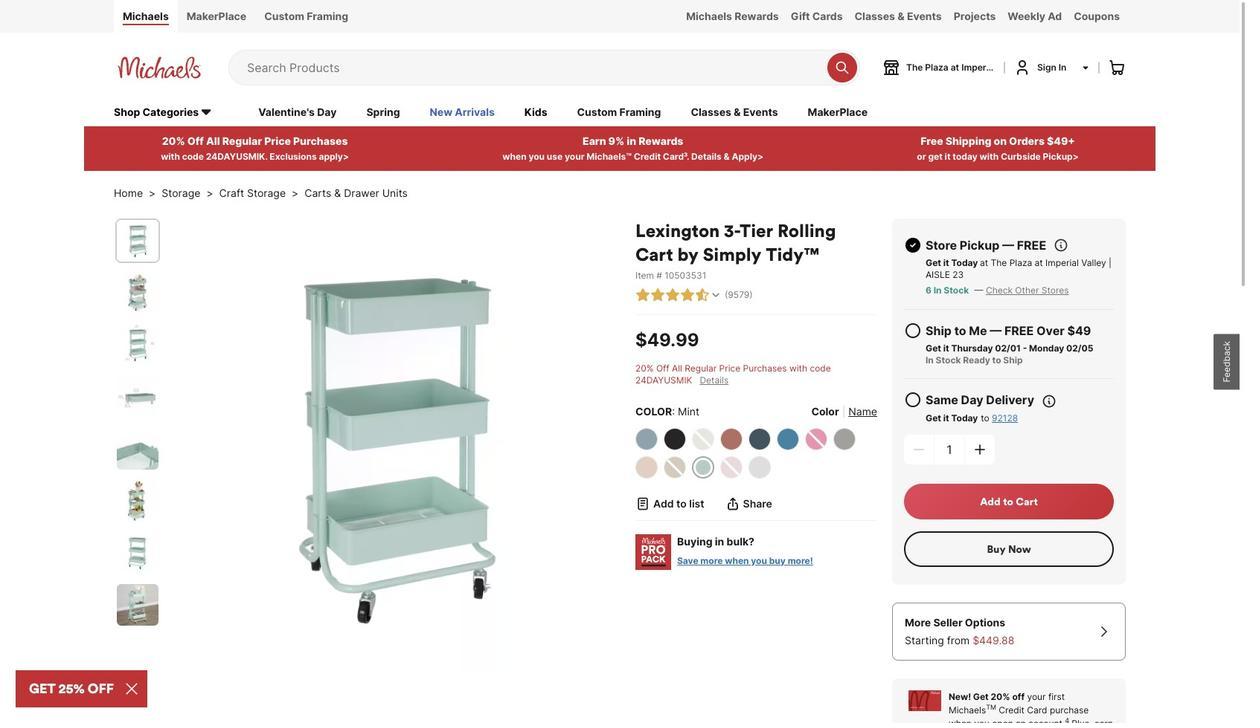 Task type: locate. For each thing, give the bounding box(es) containing it.
in inside dropdown button
[[1059, 62, 1066, 73]]

0 vertical spatial off
[[187, 134, 204, 147]]

0 vertical spatial price
[[264, 134, 291, 147]]

it inside get it today at the plaza at imperial valley | aisle 23
[[943, 257, 949, 268]]

2 today from the top
[[951, 413, 978, 424]]

1 vertical spatial all
[[672, 363, 682, 374]]

ship up thursday on the right top of the page
[[926, 323, 952, 338]]

get left thursday on the right top of the page
[[926, 343, 941, 354]]

share button
[[725, 497, 772, 512]]

the down store pickup — free at the right top of the page
[[991, 257, 1007, 268]]

today inside get it today at the plaza at imperial valley | aisle 23
[[951, 257, 978, 268]]

regular up 24dayusmik.
[[222, 134, 262, 147]]

day right valentine's
[[317, 105, 337, 118]]

> left carts on the left of the page
[[292, 187, 299, 199]]

when down new!
[[949, 719, 972, 724]]

1 horizontal spatial in
[[715, 536, 724, 548]]

get down same
[[926, 413, 941, 424]]

to left list
[[676, 498, 687, 510]]

2 horizontal spatial —
[[1002, 238, 1014, 253]]

gift cards link
[[785, 0, 849, 33]]

0 horizontal spatial classes & events
[[691, 105, 778, 118]]

1 horizontal spatial purchases
[[743, 363, 787, 374]]

same
[[926, 393, 958, 408]]

rewards
[[735, 10, 779, 22], [639, 134, 683, 147]]

add to list
[[653, 498, 704, 510]]

stock down 23
[[944, 285, 969, 296]]

off inside the 20% off all regular price purchases with code 24dayusmik
[[656, 363, 669, 374]]

20% up tm at the bottom right
[[991, 692, 1010, 703]]

2 storage from the left
[[247, 187, 286, 199]]

1 vertical spatial stock
[[936, 355, 961, 366]]

you down tm at the bottom right
[[974, 719, 989, 724]]

bulk?
[[727, 536, 754, 548]]

1 vertical spatial code
[[810, 363, 831, 374]]

in right sign
[[1059, 62, 1066, 73]]

purchases inside the 20% off all regular price purchases with code 24dayusmik
[[743, 363, 787, 374]]

0 vertical spatial classes & events
[[855, 10, 942, 22]]

off up 24dayusmik
[[656, 363, 669, 374]]

purchases inside 20% off all regular price purchases with code 24dayusmik. exclusions apply>
[[293, 134, 348, 147]]

color
[[811, 405, 839, 418]]

day for valentine's
[[317, 105, 337, 118]]

1 vertical spatial off
[[656, 363, 669, 374]]

you
[[529, 151, 545, 162], [751, 556, 767, 567], [974, 719, 989, 724]]

price inside 20% off all regular price purchases with code 24dayusmik. exclusions apply>
[[264, 134, 291, 147]]

in right 6
[[934, 285, 942, 296]]

orders
[[1009, 134, 1045, 147]]

credit inside the tm credit card purchase when you open an account.
[[999, 705, 1025, 716]]

0 vertical spatial code
[[182, 151, 204, 162]]

tabler image
[[635, 288, 650, 303], [665, 288, 680, 303], [680, 288, 695, 303], [710, 289, 722, 301], [904, 322, 922, 340]]

0 horizontal spatial —
[[974, 285, 983, 296]]

when for tm
[[949, 719, 972, 724]]

1 vertical spatial custom framing
[[577, 105, 661, 118]]

1 horizontal spatial imperial
[[1045, 257, 1079, 268]]

> left craft
[[206, 187, 213, 199]]

1 vertical spatial free
[[1004, 323, 1034, 338]]

credit inside earn 9% in rewards when you use your michaels™ credit card³. details & apply>
[[634, 151, 661, 162]]

0 vertical spatial —
[[1002, 238, 1014, 253]]

gray image
[[834, 429, 855, 450]]

day
[[317, 105, 337, 118], [961, 393, 983, 408]]

michaels inside your first michaels
[[949, 705, 986, 716]]

michaels for michaels rewards
[[686, 10, 732, 22]]

imperial down projects link
[[961, 62, 996, 73]]

1 vertical spatial 20%
[[635, 363, 654, 374]]

stock down thursday on the right top of the page
[[936, 355, 961, 366]]

(
[[725, 289, 728, 300]]

classes for top classes & events link
[[855, 10, 895, 22]]

spring link
[[366, 105, 400, 121]]

0 vertical spatial in
[[627, 134, 636, 147]]

home
[[114, 187, 143, 199]]

makerplace link
[[178, 0, 255, 33], [808, 105, 868, 121]]

carts & drawer units link
[[305, 186, 408, 201]]

valentine's
[[258, 105, 315, 118]]

0 horizontal spatial at
[[951, 62, 959, 73]]

add for add to list
[[653, 498, 674, 510]]

plcc card logo image
[[908, 691, 941, 712]]

add up buy
[[980, 495, 1001, 509]]

details right card³. at top right
[[691, 151, 722, 162]]

3 > from the left
[[292, 187, 299, 199]]

to inside button
[[1003, 495, 1013, 509]]

Number Stepper text field
[[935, 435, 964, 465]]

when inside earn 9% in rewards when you use your michaels™ credit card³. details & apply>
[[502, 151, 527, 162]]

makerplace down search button image
[[808, 105, 868, 118]]

makerplace
[[187, 10, 246, 22], [808, 105, 868, 118]]

plaza up "other"
[[1009, 257, 1032, 268]]

credit
[[634, 151, 661, 162], [999, 705, 1025, 716]]

in for 6
[[934, 285, 942, 296]]

classes & events link right cards
[[849, 0, 948, 33]]

0 horizontal spatial |
[[842, 405, 845, 418]]

1 horizontal spatial makerplace link
[[808, 105, 868, 121]]

all up 24dayusmik
[[672, 363, 682, 374]]

2 horizontal spatial >
[[292, 187, 299, 199]]

buying
[[677, 536, 712, 548]]

20% for 20% off all regular price purchases with code 24dayusmik
[[635, 363, 654, 374]]

you left buy
[[751, 556, 767, 567]]

storage left craft
[[162, 187, 200, 199]]

the inside button
[[906, 62, 923, 73]]

1 vertical spatial custom framing link
[[577, 105, 661, 121]]

storage
[[162, 187, 200, 199], [247, 187, 286, 199]]

0 horizontal spatial you
[[529, 151, 545, 162]]

valley up $49 on the right
[[1081, 257, 1106, 268]]

1 horizontal spatial at
[[980, 257, 988, 268]]

get for get it today at the plaza at imperial valley | aisle 23
[[926, 257, 941, 268]]

2 horizontal spatial michaels
[[949, 705, 986, 716]]

20% up 24dayusmik
[[635, 363, 654, 374]]

with up storage link
[[161, 151, 180, 162]]

1 horizontal spatial with
[[789, 363, 807, 374]]

9%
[[608, 134, 624, 147]]

0 horizontal spatial framing
[[307, 10, 348, 22]]

an
[[1016, 719, 1026, 724]]

regular inside 20% off all regular price purchases with code 24dayusmik. exclusions apply>
[[222, 134, 262, 147]]

add
[[980, 495, 1001, 509], [653, 498, 674, 510]]

you inside the tm credit card purchase when you open an account.
[[974, 719, 989, 724]]

1 vertical spatial plaza
[[1009, 257, 1032, 268]]

1 horizontal spatial ship
[[1003, 355, 1023, 366]]

emerald image
[[749, 429, 770, 450]]

your
[[565, 151, 585, 162], [1027, 692, 1046, 703]]

0 vertical spatial cart
[[635, 243, 673, 265]]

tabler image left add to list
[[635, 497, 650, 512]]

0 vertical spatial day
[[317, 105, 337, 118]]

at
[[951, 62, 959, 73], [980, 257, 988, 268], [1035, 257, 1043, 268]]

sign in button
[[1013, 59, 1090, 77]]

get
[[928, 151, 943, 162]]

0 vertical spatial purchases
[[293, 134, 348, 147]]

get up aisle on the right
[[926, 257, 941, 268]]

1 horizontal spatial makerplace
[[808, 105, 868, 118]]

aisle
[[926, 269, 950, 280]]

0 horizontal spatial when
[[502, 151, 527, 162]]

when
[[502, 151, 527, 162], [725, 556, 749, 567], [949, 719, 972, 724]]

details right 24dayusmik
[[700, 375, 729, 386]]

tabler image left same
[[904, 391, 922, 409]]

color link
[[811, 405, 839, 419]]

0 vertical spatial all
[[206, 134, 220, 147]]

0 horizontal spatial storage
[[162, 187, 200, 199]]

white image
[[749, 457, 770, 478]]

price up details dropdown button
[[719, 363, 740, 374]]

in up more
[[715, 536, 724, 548]]

1 vertical spatial ship
[[1003, 355, 1023, 366]]

new!
[[949, 692, 971, 703]]

9579
[[728, 289, 750, 300]]

you left use
[[529, 151, 545, 162]]

home > storage > craft storage > carts & drawer units
[[114, 187, 408, 199]]

color : mint
[[635, 405, 699, 418]]

stock inside get it thursday 02/01 - monday 02/05 in stock ready to ship
[[936, 355, 961, 366]]

it right the get
[[945, 151, 951, 162]]

$
[[973, 634, 979, 647]]

when down bulk?
[[725, 556, 749, 567]]

20% inside 20% off all regular price purchases with code 24dayusmik. exclusions apply>
[[162, 134, 185, 147]]

regular up details dropdown button
[[685, 363, 717, 374]]

credit left card³. at top right
[[634, 151, 661, 162]]

1 vertical spatial today
[[951, 413, 978, 424]]

$49
[[1067, 323, 1091, 338]]

1 vertical spatial classes & events
[[691, 105, 778, 118]]

— right me
[[990, 323, 1002, 338]]

all inside 20% off all regular price purchases with code 24dayusmik. exclusions apply>
[[206, 134, 220, 147]]

#
[[656, 270, 662, 281]]

purchases up emerald icon
[[743, 363, 787, 374]]

to for cart
[[1003, 495, 1013, 509]]

to inside dropdown button
[[676, 498, 687, 510]]

storage link
[[162, 186, 200, 201]]

add inside add to list dropdown button
[[653, 498, 674, 510]]

classes & events link up "apply>"
[[691, 105, 778, 121]]

day for same
[[961, 393, 983, 408]]

it for get it thursday 02/01 - monday 02/05 in stock ready to ship
[[943, 343, 949, 354]]

day up get it today to 92128
[[961, 393, 983, 408]]

tabler image up stores at the top right
[[1054, 238, 1069, 253]]

first
[[1048, 692, 1065, 703]]

imperial inside button
[[961, 62, 996, 73]]

all up 24dayusmik.
[[206, 134, 220, 147]]

— left the check
[[974, 285, 983, 296]]

regular inside the 20% off all regular price purchases with code 24dayusmik
[[685, 363, 717, 374]]

all inside the 20% off all regular price purchases with code 24dayusmik
[[672, 363, 682, 374]]

1 vertical spatial details
[[700, 375, 729, 386]]

cart
[[635, 243, 673, 265], [1016, 495, 1038, 509]]

1 horizontal spatial classes
[[855, 10, 895, 22]]

today up 23
[[951, 257, 978, 268]]

0 horizontal spatial price
[[264, 134, 291, 147]]

0 horizontal spatial ship
[[926, 323, 952, 338]]

code inside 20% off all regular price purchases with code 24dayusmik. exclusions apply>
[[182, 151, 204, 162]]

1 today from the top
[[951, 257, 978, 268]]

units
[[382, 187, 408, 199]]

classes & events
[[855, 10, 942, 22], [691, 105, 778, 118]]

it inside free shipping on orders $49+ or get it today with curbside pickup>
[[945, 151, 951, 162]]

you inside earn 9% in rewards when you use your michaels™ credit card³. details & apply>
[[529, 151, 545, 162]]

0 vertical spatial when
[[502, 151, 527, 162]]

-
[[1023, 343, 1027, 354]]

0 horizontal spatial 20%
[[162, 134, 185, 147]]

button to increment counter for number stepper image
[[972, 443, 987, 457]]

1 > from the left
[[149, 187, 156, 199]]

at inside the plaza at imperial valley button
[[951, 62, 959, 73]]

it up aisle on the right
[[943, 257, 949, 268]]

custom for the left custom framing link
[[264, 10, 304, 22]]

custom for the right custom framing link
[[577, 105, 617, 118]]

0 horizontal spatial events
[[743, 105, 778, 118]]

1 horizontal spatial cart
[[1016, 495, 1038, 509]]

& left "apply>"
[[724, 151, 730, 162]]

cart inside lexington 3-tier rolling cart by simply tidy™ item # 10503531
[[635, 243, 673, 265]]

with up peacock blue image
[[789, 363, 807, 374]]

now
[[1008, 543, 1031, 556]]

1 horizontal spatial when
[[725, 556, 749, 567]]

1 horizontal spatial regular
[[685, 363, 717, 374]]

0 horizontal spatial custom
[[264, 10, 304, 22]]

price inside the 20% off all regular price purchases with code 24dayusmik
[[719, 363, 740, 374]]

code inside the 20% off all regular price purchases with code 24dayusmik
[[810, 363, 831, 374]]

when inside the tm credit card purchase when you open an account.
[[949, 719, 972, 724]]

0 horizontal spatial the
[[906, 62, 923, 73]]

lexington 3-tier rolling cart by simply tidy&#x2122; image
[[167, 219, 621, 672], [117, 220, 158, 262], [117, 272, 158, 314], [117, 324, 158, 366], [117, 376, 158, 418], [117, 428, 158, 470], [117, 480, 158, 522], [117, 533, 158, 574], [117, 585, 158, 626]]

search button image
[[835, 60, 850, 75]]

add inside add to cart button
[[980, 495, 1001, 509]]

free up -
[[1004, 323, 1034, 338]]

classes & events up "apply>"
[[691, 105, 778, 118]]

get inside get it today at the plaza at imperial valley | aisle 23
[[926, 257, 941, 268]]

rewards inside earn 9% in rewards when you use your michaels™ credit card³. details & apply>
[[639, 134, 683, 147]]

tabler image
[[1054, 238, 1069, 253], [650, 288, 665, 303], [695, 288, 710, 303], [904, 391, 922, 409], [635, 497, 650, 512]]

cart up now
[[1016, 495, 1038, 509]]

2 horizontal spatial with
[[980, 151, 999, 162]]

1 vertical spatial makerplace link
[[808, 105, 868, 121]]

lexington
[[635, 219, 720, 242]]

0 horizontal spatial in
[[627, 134, 636, 147]]

gift cards
[[791, 10, 843, 22]]

plaza down projects link
[[925, 62, 948, 73]]

craft
[[219, 187, 244, 199]]

at up "other"
[[1035, 257, 1043, 268]]

storage right craft
[[247, 187, 286, 199]]

20% inside the 20% off all regular price purchases with code 24dayusmik
[[635, 363, 654, 374]]

to
[[954, 323, 966, 338], [992, 355, 1001, 366], [981, 413, 989, 424], [1003, 495, 1013, 509], [676, 498, 687, 510]]

2 horizontal spatial you
[[974, 719, 989, 724]]

1 horizontal spatial valley
[[1081, 257, 1106, 268]]

regular for 20% off all regular price purchases with code 24dayusmik
[[685, 363, 717, 374]]

it down same
[[943, 413, 949, 424]]

purchases up apply>
[[293, 134, 348, 147]]

classes & events right cards
[[855, 10, 942, 22]]

0 vertical spatial custom framing link
[[255, 0, 357, 33]]

tm
[[986, 704, 996, 712]]

stores
[[1042, 285, 1069, 296]]

imperial up stores at the top right
[[1045, 257, 1079, 268]]

off inside 20% off all regular price purchases with code 24dayusmik. exclusions apply>
[[187, 134, 204, 147]]

& inside earn 9% in rewards when you use your michaels™ credit card³. details & apply>
[[724, 151, 730, 162]]

tabler image down #
[[650, 288, 665, 303]]

get
[[926, 257, 941, 268], [926, 343, 941, 354], [926, 413, 941, 424], [973, 692, 989, 703]]

your right use
[[565, 151, 585, 162]]

449.88
[[979, 634, 1014, 647]]

0 horizontal spatial classes
[[691, 105, 731, 118]]

almond image
[[693, 429, 714, 450]]

with inside 20% off all regular price purchases with code 24dayusmik. exclusions apply>
[[161, 151, 180, 162]]

you inside buying in bulk? save more when you buy more!
[[751, 556, 767, 567]]

get up tm at the bottom right
[[973, 692, 989, 703]]

today down same day delivery
[[951, 413, 978, 424]]

1 vertical spatial valley
[[1081, 257, 1106, 268]]

0 vertical spatial ship
[[926, 323, 952, 338]]

it for get it today to 92128
[[943, 413, 949, 424]]

to up buy now
[[1003, 495, 1013, 509]]

code up storage link
[[182, 151, 204, 162]]

0 vertical spatial your
[[565, 151, 585, 162]]

credit up open
[[999, 705, 1025, 716]]

1 vertical spatial —
[[974, 285, 983, 296]]

free
[[1017, 238, 1046, 253], [1004, 323, 1034, 338]]

it left thursday on the right top of the page
[[943, 343, 949, 354]]

other
[[1015, 285, 1039, 296]]

events left the projects
[[907, 10, 942, 22]]

off down shop categories link
[[187, 134, 204, 147]]

— up get it today at the plaza at imperial valley | aisle 23
[[1002, 238, 1014, 253]]

pickup>
[[1043, 151, 1079, 162]]

it inside get it thursday 02/01 - monday 02/05 in stock ready to ship
[[943, 343, 949, 354]]

shop
[[114, 105, 140, 118]]

ship inside get it thursday 02/01 - monday 02/05 in stock ready to ship
[[1003, 355, 1023, 366]]

the
[[906, 62, 923, 73], [991, 257, 1007, 268]]

1 vertical spatial in
[[934, 285, 942, 296]]

1 horizontal spatial >
[[206, 187, 213, 199]]

price
[[264, 134, 291, 147], [719, 363, 740, 374]]

code for 20% off all regular price purchases with code 24dayusmik. exclusions apply>
[[182, 151, 204, 162]]

shop categories
[[114, 105, 199, 118]]

1 vertical spatial day
[[961, 393, 983, 408]]

plaza
[[925, 62, 948, 73], [1009, 257, 1032, 268]]

valley left sign
[[998, 62, 1024, 73]]

classes
[[855, 10, 895, 22], [691, 105, 731, 118]]

1 horizontal spatial classes & events link
[[849, 0, 948, 33]]

> right home
[[149, 187, 156, 199]]

your up card
[[1027, 692, 1046, 703]]

events up "apply>"
[[743, 105, 778, 118]]

ship down the 02/01
[[1003, 355, 1023, 366]]

custom
[[264, 10, 304, 22], [577, 105, 617, 118]]

save more when you buy more! link
[[677, 556, 813, 567]]

champagne image
[[664, 457, 685, 478]]

when inside buying in bulk? save more when you buy more!
[[725, 556, 749, 567]]

add left list
[[653, 498, 674, 510]]

the right search button image
[[906, 62, 923, 73]]

1 horizontal spatial off
[[656, 363, 669, 374]]

0 vertical spatial free
[[1017, 238, 1046, 253]]

blush image
[[721, 457, 742, 478]]

makerplace right michaels link at top left
[[187, 10, 246, 22]]

get for get it thursday 02/01 - monday 02/05 in stock ready to ship
[[926, 343, 941, 354]]

1 vertical spatial framing
[[619, 105, 661, 118]]

rewards up card³. at top right
[[639, 134, 683, 147]]

to down the 02/01
[[992, 355, 1001, 366]]

0 horizontal spatial add
[[653, 498, 674, 510]]

0 vertical spatial plaza
[[925, 62, 948, 73]]

at down store pickup — free at the right top of the page
[[980, 257, 988, 268]]

in up same
[[926, 355, 934, 366]]

| inside get it today at the plaza at imperial valley | aisle 23
[[1109, 257, 1112, 268]]

0 vertical spatial events
[[907, 10, 942, 22]]

with inside the 20% off all regular price purchases with code 24dayusmik
[[789, 363, 807, 374]]

free up get it today at the plaza at imperial valley | aisle 23
[[1017, 238, 1046, 253]]

cart up #
[[635, 243, 673, 265]]

0 vertical spatial today
[[951, 257, 978, 268]]

events
[[907, 10, 942, 22], [743, 105, 778, 118]]

get inside get it thursday 02/01 - monday 02/05 in stock ready to ship
[[926, 343, 941, 354]]

0 vertical spatial the
[[906, 62, 923, 73]]

1 vertical spatial classes
[[691, 105, 731, 118]]

at down projects link
[[951, 62, 959, 73]]

code for 20% off all regular price purchases with code 24dayusmik
[[810, 363, 831, 374]]

1 horizontal spatial credit
[[999, 705, 1025, 716]]

1 horizontal spatial 20%
[[635, 363, 654, 374]]

0 vertical spatial imperial
[[961, 62, 996, 73]]

1 horizontal spatial custom
[[577, 105, 617, 118]]

with down on
[[980, 151, 999, 162]]

when for earn
[[502, 151, 527, 162]]

code up the color
[[810, 363, 831, 374]]

to down same day delivery
[[981, 413, 989, 424]]

rewards left gift
[[735, 10, 779, 22]]

in right 9%
[[627, 134, 636, 147]]

0 vertical spatial regular
[[222, 134, 262, 147]]

same day delivery
[[926, 393, 1034, 408]]

curbside
[[1001, 151, 1041, 162]]

today
[[951, 257, 978, 268], [951, 413, 978, 424]]

20% down shop categories link
[[162, 134, 185, 147]]

1 vertical spatial imperial
[[1045, 257, 1079, 268]]

add to cart button
[[904, 484, 1114, 520]]

0 horizontal spatial code
[[182, 151, 204, 162]]

gift
[[791, 10, 810, 22]]

0 horizontal spatial custom framing
[[264, 10, 348, 22]]

0 horizontal spatial your
[[565, 151, 585, 162]]

to left me
[[954, 323, 966, 338]]

2 horizontal spatial when
[[949, 719, 972, 724]]

purchases for 20% off all regular price purchases with code 24dayusmik. exclusions apply>
[[293, 134, 348, 147]]

on
[[994, 134, 1007, 147]]

get for get it today to 92128
[[926, 413, 941, 424]]

1 horizontal spatial plaza
[[1009, 257, 1032, 268]]

6 in stock — check other stores
[[926, 285, 1069, 296]]

— for free
[[990, 323, 1002, 338]]

1 horizontal spatial events
[[907, 10, 942, 22]]

purchases
[[293, 134, 348, 147], [743, 363, 787, 374]]

custom framing for the left custom framing link
[[264, 10, 348, 22]]

the inside get it today at the plaza at imperial valley | aisle 23
[[991, 257, 1007, 268]]

rose gold image
[[636, 457, 657, 478]]

2 vertical spatial in
[[926, 355, 934, 366]]

buy
[[987, 543, 1006, 556]]

& right carts on the left of the page
[[334, 187, 341, 199]]

20%
[[162, 134, 185, 147], [635, 363, 654, 374], [991, 692, 1010, 703]]

0 horizontal spatial with
[[161, 151, 180, 162]]

framing
[[307, 10, 348, 22], [619, 105, 661, 118]]

10503531
[[665, 270, 706, 281]]

with for 20% off all regular price purchases with code 24dayusmik
[[789, 363, 807, 374]]

delivery
[[986, 393, 1034, 408]]

to for list
[[676, 498, 687, 510]]

details inside earn 9% in rewards when you use your michaels™ credit card³. details & apply>
[[691, 151, 722, 162]]

1 horizontal spatial code
[[810, 363, 831, 374]]

when left use
[[502, 151, 527, 162]]

0 horizontal spatial imperial
[[961, 62, 996, 73]]

0 horizontal spatial plaza
[[925, 62, 948, 73]]

price up exclusions
[[264, 134, 291, 147]]



Task type: describe. For each thing, give the bounding box(es) containing it.
valley inside button
[[998, 62, 1024, 73]]

all for 20% off all regular price purchases with code 24dayusmik
[[672, 363, 682, 374]]

1 vertical spatial makerplace
[[808, 105, 868, 118]]

price for 20% off all regular price purchases with code 24dayusmik
[[719, 363, 740, 374]]

classes & events for left classes & events link
[[691, 105, 778, 118]]

to inside get it thursday 02/01 - monday 02/05 in stock ready to ship
[[992, 355, 1001, 366]]

with for 20% off all regular price purchases with code 24dayusmik. exclusions apply>
[[161, 151, 180, 162]]

projects link
[[948, 0, 1002, 33]]

plaza inside button
[[925, 62, 948, 73]]

in inside buying in bulk? save more when you buy more!
[[715, 536, 724, 548]]

0 horizontal spatial custom framing link
[[255, 0, 357, 33]]

mint
[[678, 405, 699, 418]]

use
[[547, 151, 563, 162]]

2 horizontal spatial 20%
[[991, 692, 1010, 703]]

your inside your first michaels
[[1027, 692, 1046, 703]]

projects
[[954, 10, 996, 22]]

details inside details dropdown button
[[700, 375, 729, 386]]

0 vertical spatial classes & events link
[[849, 0, 948, 33]]

by
[[678, 243, 699, 265]]

dusty blue image
[[636, 429, 657, 450]]

6
[[926, 285, 932, 296]]

& right cards
[[898, 10, 905, 22]]

thursday
[[951, 343, 993, 354]]

in for sign
[[1059, 62, 1066, 73]]

get it today at the plaza at imperial valley | aisle 23
[[926, 257, 1112, 280]]

mint image
[[696, 460, 711, 475]]

categories
[[143, 105, 199, 118]]

0 horizontal spatial makerplace link
[[178, 0, 255, 33]]

name link
[[848, 405, 877, 419]]

custom framing for the right custom framing link
[[577, 105, 661, 118]]

1 storage from the left
[[162, 187, 200, 199]]

get it thursday 02/01 - monday 02/05 in stock ready to ship
[[926, 343, 1093, 366]]

off for 20% off all regular price purchases with code 24dayusmik. exclusions apply>
[[187, 134, 204, 147]]

kids
[[524, 105, 547, 118]]

tier
[[740, 219, 773, 242]]

kids link
[[524, 105, 547, 121]]

more
[[905, 617, 931, 629]]

michaels for michaels
[[123, 10, 169, 22]]

imperial inside get it today at the plaza at imperial valley | aisle 23
[[1045, 257, 1079, 268]]

1 horizontal spatial rewards
[[735, 10, 779, 22]]

shipping
[[945, 134, 991, 147]]

2 horizontal spatial at
[[1035, 257, 1043, 268]]

0 vertical spatial stock
[[944, 285, 969, 296]]

share
[[743, 498, 772, 510]]

0 vertical spatial framing
[[307, 10, 348, 22]]

item
[[635, 270, 654, 281]]

over
[[1037, 323, 1065, 338]]

tidy™
[[766, 243, 820, 265]]

24dayusmik.
[[206, 151, 268, 162]]

1 vertical spatial |
[[842, 405, 845, 418]]

name
[[848, 405, 877, 418]]

your inside earn 9% in rewards when you use your michaels™ credit card³. details & apply>
[[565, 151, 585, 162]]

get it today to 92128
[[926, 413, 1018, 424]]

sign
[[1037, 62, 1056, 73]]

in inside earn 9% in rewards when you use your michaels™ credit card³. details & apply>
[[627, 134, 636, 147]]

92128 link
[[992, 413, 1018, 424]]

drawer
[[344, 187, 379, 199]]

3-
[[724, 219, 740, 242]]

valley inside get it today at the plaza at imperial valley | aisle 23
[[1081, 257, 1106, 268]]

monday
[[1029, 343, 1064, 354]]

24dayusmik
[[635, 375, 692, 386]]

all for 20% off all regular price purchases with code 24dayusmik. exclusions apply>
[[206, 134, 220, 147]]

spring
[[366, 105, 400, 118]]

0 horizontal spatial makerplace
[[187, 10, 246, 22]]

to for me
[[954, 323, 966, 338]]

— for check
[[974, 285, 983, 296]]

more!
[[788, 556, 813, 567]]

ship to me — free over $49
[[926, 323, 1091, 338]]

buy now button
[[904, 532, 1114, 568]]

you for earn
[[529, 151, 545, 162]]

options
[[965, 617, 1005, 629]]

price for 20% off all regular price purchases with code 24dayusmik. exclusions apply>
[[264, 134, 291, 147]]

more seller options starting from $ 449.88
[[905, 617, 1014, 647]]

valentine's day link
[[258, 105, 337, 121]]

today for to
[[951, 413, 978, 424]]

michaels link
[[114, 0, 178, 33]]

tabler image left '('
[[695, 288, 710, 303]]

valentine's day
[[258, 105, 337, 118]]

arrivals
[[455, 105, 495, 118]]

$49.99
[[635, 329, 699, 351]]

ready
[[963, 355, 990, 366]]

purchases for 20% off all regular price purchases with code 24dayusmik
[[743, 363, 787, 374]]

the plaza at imperial valley button
[[882, 59, 1024, 77]]

from
[[947, 634, 970, 647]]

open
[[992, 719, 1013, 724]]

earn 9% in rewards when you use your michaels™ credit card³. details & apply>
[[502, 134, 763, 162]]

plaza inside get it today at the plaza at imperial valley | aisle 23
[[1009, 257, 1032, 268]]

today
[[953, 151, 977, 162]]

add to cart
[[980, 495, 1038, 509]]

new arrivals
[[430, 105, 495, 118]]

rolling
[[778, 219, 836, 242]]

carts
[[305, 187, 331, 199]]

weekly ad link
[[1002, 0, 1068, 33]]

check
[[986, 285, 1013, 296]]

)
[[750, 289, 753, 300]]

add to list button
[[635, 497, 704, 512]]

it for get it today at the plaza at imperial valley | aisle 23
[[943, 257, 949, 268]]

bright pink image
[[806, 429, 827, 450]]

color
[[635, 405, 672, 418]]

lexington 3-tier rolling cart by simply tidy™ item # 10503531
[[635, 219, 836, 281]]

:
[[672, 405, 675, 418]]

michaels rewards
[[686, 10, 779, 22]]

store
[[926, 238, 957, 253]]

0 horizontal spatial classes & events link
[[691, 105, 778, 121]]

buy now
[[987, 543, 1031, 556]]

store pickup — free
[[926, 238, 1046, 253]]

list
[[689, 498, 704, 510]]

the plaza at imperial valley
[[906, 62, 1024, 73]]

matte black image
[[664, 429, 685, 450]]

classes & events for top classes & events link
[[855, 10, 942, 22]]

open samedaydelivery details modal image
[[1042, 394, 1057, 409]]

classes for left classes & events link
[[691, 105, 731, 118]]

02/05
[[1066, 343, 1093, 354]]

20% off all regular price purchases with code 24dayusmik
[[635, 363, 831, 386]]

you for tm
[[974, 719, 989, 724]]

terracotta image
[[721, 429, 742, 450]]

with inside free shipping on orders $49+ or get it today with curbside pickup>
[[980, 151, 999, 162]]

card³.
[[663, 151, 689, 162]]

Search Input field
[[247, 50, 820, 85]]

2 > from the left
[[206, 187, 213, 199]]

& up "apply>"
[[734, 105, 741, 118]]

free
[[921, 134, 943, 147]]

color | name
[[811, 405, 877, 418]]

account.
[[1028, 719, 1065, 724]]

free shipping on orders $49+ or get it today with curbside pickup>
[[917, 134, 1079, 162]]

simply
[[703, 243, 762, 265]]

20% for 20% off all regular price purchases with code 24dayusmik. exclusions apply>
[[162, 134, 185, 147]]

add for add to cart
[[980, 495, 1001, 509]]

in inside get it thursday 02/01 - monday 02/05 in stock ready to ship
[[926, 355, 934, 366]]

home link
[[114, 186, 143, 201]]

cards
[[812, 10, 843, 22]]

regular for 20% off all regular price purchases with code 24dayusmik. exclusions apply>
[[222, 134, 262, 147]]

apply>
[[319, 151, 349, 162]]

today for at
[[951, 257, 978, 268]]

1 vertical spatial events
[[743, 105, 778, 118]]

1 horizontal spatial custom framing link
[[577, 105, 661, 121]]

coupons link
[[1068, 0, 1126, 33]]

20% off all regular price purchases with code 24dayusmik. exclusions apply>
[[161, 134, 349, 162]]

weekly ad
[[1008, 10, 1062, 22]]

cart inside button
[[1016, 495, 1038, 509]]

off for 20% off all regular price purchases with code 24dayusmik
[[656, 363, 669, 374]]

peacock blue image
[[778, 429, 798, 450]]

michaels™
[[587, 151, 632, 162]]



Task type: vqa. For each thing, say whether or not it's contained in the screenshot.
Price inside the 20% Off All Regular Price Purchases with code 24DAYUSMIK
yes



